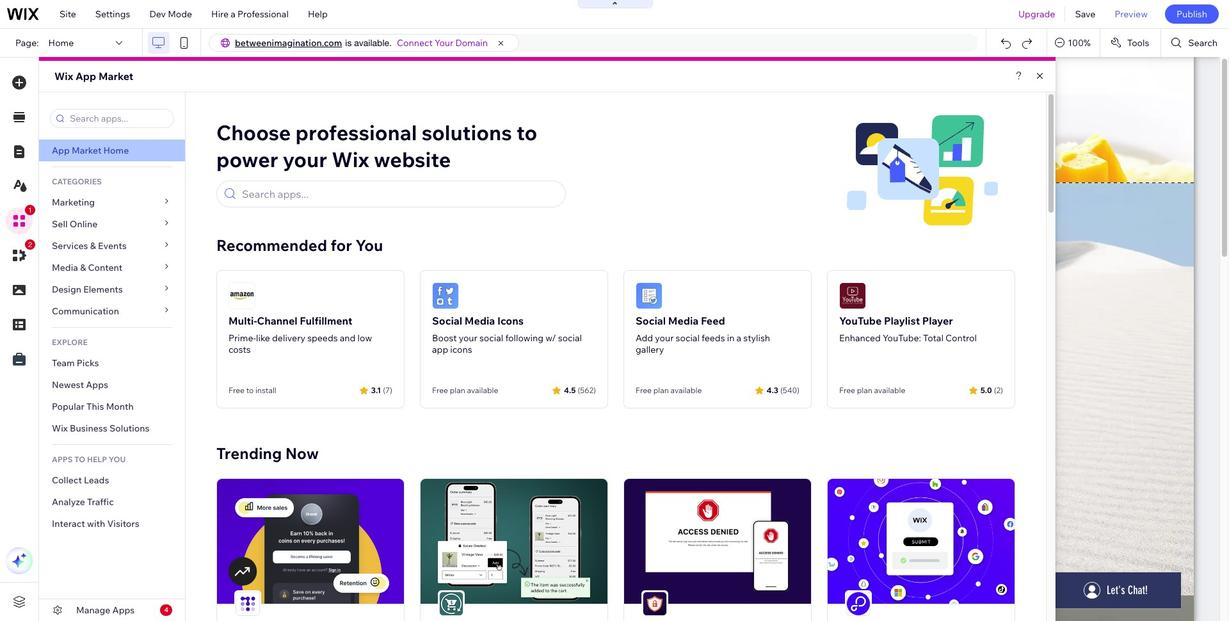 Task type: locate. For each thing, give the bounding box(es) containing it.
content
[[88, 262, 123, 273]]

1 horizontal spatial a
[[737, 332, 742, 344]]

media inside social media feed add your social feeds in a stylish gallery
[[669, 314, 699, 327]]

your inside choose professional solutions to power your wix website
[[283, 147, 327, 172]]

4 free from the left
[[840, 386, 856, 395]]

now
[[285, 444, 319, 463]]

2 horizontal spatial plan
[[857, 386, 873, 395]]

social for social media feed
[[676, 332, 700, 344]]

1 vertical spatial wix
[[332, 147, 369, 172]]

media up design
[[52, 262, 78, 273]]

wix for wix app market
[[54, 70, 73, 83]]

3 social from the left
[[676, 332, 700, 344]]

your right add
[[655, 332, 674, 344]]

media & content link
[[39, 257, 185, 279]]

reconvert upsell & cross sell poster image
[[421, 479, 608, 604]]

3 free from the left
[[636, 386, 652, 395]]

your
[[435, 37, 454, 49]]

interact
[[52, 518, 85, 530]]

you
[[356, 236, 383, 255]]

1 horizontal spatial media
[[465, 314, 495, 327]]

publish
[[1177, 8, 1208, 20]]

2 free from the left
[[432, 386, 448, 395]]

total
[[924, 332, 944, 344]]

control
[[946, 332, 977, 344]]

4.5
[[564, 385, 576, 395]]

your inside social media feed add your social feeds in a stylish gallery
[[655, 332, 674, 344]]

1 vertical spatial home
[[103, 145, 129, 156]]

free down gallery
[[636, 386, 652, 395]]

1 horizontal spatial social
[[558, 332, 582, 344]]

1 horizontal spatial app
[[76, 70, 96, 83]]

1 social from the left
[[480, 332, 504, 344]]

free plan available down gallery
[[636, 386, 702, 395]]

social down icons
[[480, 332, 504, 344]]

0 vertical spatial &
[[90, 240, 96, 252]]

1 vertical spatial app
[[52, 145, 70, 156]]

2 plan from the left
[[654, 386, 669, 395]]

elements
[[83, 284, 123, 295]]

twism: your own coin & rewards icon image
[[236, 592, 260, 616]]

0 horizontal spatial apps
[[86, 379, 108, 391]]

& left content
[[80, 262, 86, 273]]

available.
[[354, 38, 392, 48]]

market
[[99, 70, 133, 83], [72, 145, 101, 156]]

sell
[[52, 218, 68, 230]]

0 horizontal spatial media
[[52, 262, 78, 273]]

2 horizontal spatial your
[[655, 332, 674, 344]]

for
[[331, 236, 352, 255]]

free for multi-channel fulfillment
[[229, 386, 245, 395]]

1 horizontal spatial available
[[671, 386, 702, 395]]

a right in
[[737, 332, 742, 344]]

available for feed
[[671, 386, 702, 395]]

to
[[517, 120, 537, 145], [246, 386, 254, 395]]

1 horizontal spatial &
[[90, 240, 96, 252]]

recommended for you
[[216, 236, 383, 255]]

1 horizontal spatial search apps... field
[[238, 181, 560, 207]]

0 horizontal spatial app
[[52, 145, 70, 156]]

wix down popular on the left
[[52, 423, 68, 434]]

0 horizontal spatial free plan available
[[432, 386, 499, 395]]

1 vertical spatial apps
[[112, 605, 135, 616]]

youtube:
[[883, 332, 922, 344]]

help
[[308, 8, 328, 20]]

free left the install
[[229, 386, 245, 395]]

5.0 (2)
[[981, 385, 1004, 395]]

a right the hire
[[231, 8, 236, 20]]

0 vertical spatial home
[[48, 37, 74, 49]]

plan
[[450, 386, 465, 395], [654, 386, 669, 395], [857, 386, 873, 395]]

to left the install
[[246, 386, 254, 395]]

free down app on the bottom
[[432, 386, 448, 395]]

wix inside sidebar element
[[52, 423, 68, 434]]

market up categories
[[72, 145, 101, 156]]

0 vertical spatial app
[[76, 70, 96, 83]]

market inside sidebar element
[[72, 145, 101, 156]]

apps up this at the left of the page
[[86, 379, 108, 391]]

gallery
[[636, 344, 664, 355]]

home
[[48, 37, 74, 49], [103, 145, 129, 156]]

install
[[255, 386, 277, 395]]

youtube playlist player enhanced youtube: total control
[[840, 314, 977, 344]]

1 button
[[6, 205, 35, 234]]

wix for wix business solutions
[[52, 423, 68, 434]]

your for social media feed
[[655, 332, 674, 344]]

0 vertical spatial search apps... field
[[66, 110, 170, 127]]

youtube playlist player logo image
[[840, 282, 867, 309]]

tools button
[[1101, 29, 1161, 57]]

2 vertical spatial wix
[[52, 423, 68, 434]]

plan down 'icons'
[[450, 386, 465, 395]]

available for icons
[[467, 386, 499, 395]]

1 vertical spatial search apps... field
[[238, 181, 560, 207]]

prime-
[[229, 332, 256, 344]]

blockify fraud ip blocker poster image
[[624, 479, 812, 604]]

twism: your own coin & rewards poster image
[[217, 479, 404, 604]]

social right w/
[[558, 332, 582, 344]]

wix down professional
[[332, 147, 369, 172]]

free
[[229, 386, 245, 395], [432, 386, 448, 395], [636, 386, 652, 395], [840, 386, 856, 395]]

enhanced
[[840, 332, 881, 344]]

plan down gallery
[[654, 386, 669, 395]]

newest
[[52, 379, 84, 391]]

2 social from the left
[[636, 314, 666, 327]]

2 free plan available from the left
[[636, 386, 702, 395]]

channel
[[257, 314, 298, 327]]

&
[[90, 240, 96, 252], [80, 262, 86, 273]]

plan down enhanced
[[857, 386, 873, 395]]

media left feed
[[669, 314, 699, 327]]

0 horizontal spatial available
[[467, 386, 499, 395]]

free plan available for youtube playlist player
[[840, 386, 906, 395]]

2 horizontal spatial free plan available
[[840, 386, 906, 395]]

free for social media feed
[[636, 386, 652, 395]]

app
[[76, 70, 96, 83], [52, 145, 70, 156]]

0 horizontal spatial to
[[246, 386, 254, 395]]

events
[[98, 240, 127, 252]]

1 free from the left
[[229, 386, 245, 395]]

0 horizontal spatial search apps... field
[[66, 110, 170, 127]]

1 available from the left
[[467, 386, 499, 395]]

media left icons
[[465, 314, 495, 327]]

0 horizontal spatial social
[[432, 314, 463, 327]]

manage apps
[[76, 605, 135, 616]]

social inside social media feed add your social feeds in a stylish gallery
[[676, 332, 700, 344]]

2 horizontal spatial available
[[875, 386, 906, 395]]

trending
[[216, 444, 282, 463]]

1 horizontal spatial free plan available
[[636, 386, 702, 395]]

social up boost on the left of the page
[[432, 314, 463, 327]]

Search apps... field
[[66, 110, 170, 127], [238, 181, 560, 207]]

power
[[216, 147, 278, 172]]

& left events
[[90, 240, 96, 252]]

analyze
[[52, 496, 85, 508]]

0 horizontal spatial &
[[80, 262, 86, 273]]

2 horizontal spatial social
[[676, 332, 700, 344]]

0 horizontal spatial home
[[48, 37, 74, 49]]

1 horizontal spatial social
[[636, 314, 666, 327]]

social
[[480, 332, 504, 344], [558, 332, 582, 344], [676, 332, 700, 344]]

search apps... field down website at the left top of the page
[[238, 181, 560, 207]]

wix down site at left
[[54, 70, 73, 83]]

media for social media icons
[[465, 314, 495, 327]]

sell online link
[[39, 213, 185, 235]]

4.3
[[767, 385, 779, 395]]

stylish
[[744, 332, 771, 344]]

to right solutions
[[517, 120, 537, 145]]

(562)
[[578, 385, 596, 395]]

market down the settings at the left of the page
[[99, 70, 133, 83]]

reconvert upsell & cross sell icon image
[[439, 592, 464, 616]]

newest apps link
[[39, 374, 185, 396]]

0 horizontal spatial social
[[480, 332, 504, 344]]

1 free plan available from the left
[[432, 386, 499, 395]]

0 vertical spatial to
[[517, 120, 537, 145]]

2 available from the left
[[671, 386, 702, 395]]

communication link
[[39, 300, 185, 322]]

3 plan from the left
[[857, 386, 873, 395]]

home down site at left
[[48, 37, 74, 49]]

wix inside choose professional solutions to power your wix website
[[332, 147, 369, 172]]

available for player
[[875, 386, 906, 395]]

1 plan from the left
[[450, 386, 465, 395]]

1 horizontal spatial home
[[103, 145, 129, 156]]

save button
[[1066, 0, 1106, 28]]

1 horizontal spatial to
[[517, 120, 537, 145]]

social media icons boost your social following w/ social app icons
[[432, 314, 582, 355]]

youtube
[[840, 314, 882, 327]]

free down enhanced
[[840, 386, 856, 395]]

0 vertical spatial apps
[[86, 379, 108, 391]]

100%
[[1068, 37, 1091, 49]]

3 available from the left
[[875, 386, 906, 395]]

your inside the social media icons boost your social following w/ social app icons
[[459, 332, 478, 344]]

1 horizontal spatial your
[[459, 332, 478, 344]]

manage
[[76, 605, 110, 616]]

social inside social media feed add your social feeds in a stylish gallery
[[636, 314, 666, 327]]

available down social media feed add your social feeds in a stylish gallery
[[671, 386, 702, 395]]

free plan available down 'icons'
[[432, 386, 499, 395]]

social left 'feeds'
[[676, 332, 700, 344]]

your
[[283, 147, 327, 172], [459, 332, 478, 344], [655, 332, 674, 344]]

media for social media feed
[[669, 314, 699, 327]]

1 horizontal spatial apps
[[112, 605, 135, 616]]

(540)
[[781, 385, 800, 395]]

you
[[109, 455, 126, 464]]

0 vertical spatial a
[[231, 8, 236, 20]]

available down 'icons'
[[467, 386, 499, 395]]

1 social from the left
[[432, 314, 463, 327]]

traffic
[[87, 496, 114, 508]]

available down youtube:
[[875, 386, 906, 395]]

collect leads
[[52, 475, 109, 486]]

home up the marketing link
[[103, 145, 129, 156]]

social inside the social media icons boost your social following w/ social app icons
[[432, 314, 463, 327]]

1 vertical spatial market
[[72, 145, 101, 156]]

3 free plan available from the left
[[840, 386, 906, 395]]

product feeds by godatafeed poster image
[[828, 479, 1015, 604]]

picks
[[77, 357, 99, 369]]

save
[[1076, 8, 1096, 20]]

1 vertical spatial a
[[737, 332, 742, 344]]

interact with visitors link
[[39, 513, 185, 535]]

1 vertical spatial to
[[246, 386, 254, 395]]

team
[[52, 357, 75, 369]]

0 horizontal spatial plan
[[450, 386, 465, 395]]

0 horizontal spatial your
[[283, 147, 327, 172]]

website
[[374, 147, 451, 172]]

apps right manage
[[112, 605, 135, 616]]

social
[[432, 314, 463, 327], [636, 314, 666, 327]]

services
[[52, 240, 88, 252]]

a inside social media feed add your social feeds in a stylish gallery
[[737, 332, 742, 344]]

media inside sidebar element
[[52, 262, 78, 273]]

your for social media icons
[[459, 332, 478, 344]]

1 horizontal spatial plan
[[654, 386, 669, 395]]

5.0
[[981, 385, 993, 395]]

2 horizontal spatial media
[[669, 314, 699, 327]]

free plan available down enhanced
[[840, 386, 906, 395]]

media inside the social media icons boost your social following w/ social app icons
[[465, 314, 495, 327]]

social up add
[[636, 314, 666, 327]]

your right boost on the left of the page
[[459, 332, 478, 344]]

apps
[[86, 379, 108, 391], [112, 605, 135, 616]]

1 vertical spatial &
[[80, 262, 86, 273]]

like
[[256, 332, 270, 344]]

0 vertical spatial wix
[[54, 70, 73, 83]]

search apps... field up app market home link
[[66, 110, 170, 127]]

popular
[[52, 401, 84, 412]]

your right power
[[283, 147, 327, 172]]



Task type: describe. For each thing, give the bounding box(es) containing it.
icons
[[450, 344, 472, 355]]

blockify fraud ip blocker icon image
[[643, 592, 667, 616]]

leads
[[84, 475, 109, 486]]

communication
[[52, 306, 121, 317]]

design elements
[[52, 284, 123, 295]]

search apps... field inside sidebar element
[[66, 110, 170, 127]]

site
[[60, 8, 76, 20]]

4.5 (562)
[[564, 385, 596, 395]]

wix business solutions
[[52, 423, 150, 434]]

(2)
[[994, 385, 1004, 395]]

publish button
[[1166, 4, 1220, 24]]

100% button
[[1048, 29, 1100, 57]]

free plan available for social media icons
[[432, 386, 499, 395]]

explore
[[52, 338, 88, 347]]

recommended
[[216, 236, 327, 255]]

dev
[[150, 8, 166, 20]]

wix app market
[[54, 70, 133, 83]]

social media feed add your social feeds in a stylish gallery
[[636, 314, 771, 355]]

free plan available for social media feed
[[636, 386, 702, 395]]

free for youtube playlist player
[[840, 386, 856, 395]]

social for social media feed
[[636, 314, 666, 327]]

trending now
[[216, 444, 319, 463]]

business
[[70, 423, 107, 434]]

help
[[87, 455, 107, 464]]

playlist
[[885, 314, 920, 327]]

player
[[923, 314, 953, 327]]

following
[[506, 332, 544, 344]]

team picks
[[52, 357, 99, 369]]

social media icons logo image
[[432, 282, 459, 309]]

marketing
[[52, 197, 95, 208]]

2
[[28, 241, 32, 249]]

costs
[[229, 344, 251, 355]]

home inside sidebar element
[[103, 145, 129, 156]]

solutions
[[110, 423, 150, 434]]

choose professional solutions to power your wix website
[[216, 120, 537, 172]]

this
[[86, 401, 104, 412]]

apps for newest apps
[[86, 379, 108, 391]]

delivery
[[272, 332, 306, 344]]

sidebar element
[[39, 92, 186, 621]]

choose
[[216, 120, 291, 145]]

3.1
[[371, 385, 381, 395]]

is available. connect your domain
[[345, 37, 488, 49]]

4.3 (540)
[[767, 385, 800, 395]]

fulfillment
[[300, 314, 353, 327]]

solutions
[[422, 120, 512, 145]]

feeds
[[702, 332, 725, 344]]

professional
[[296, 120, 417, 145]]

media & content
[[52, 262, 123, 273]]

team picks link
[[39, 352, 185, 374]]

free for social media icons
[[432, 386, 448, 395]]

services & events
[[52, 240, 127, 252]]

2 social from the left
[[558, 332, 582, 344]]

social media feed logo image
[[636, 282, 663, 309]]

social for social media icons
[[432, 314, 463, 327]]

2 button
[[6, 240, 35, 269]]

analyze traffic
[[52, 496, 114, 508]]

free to install
[[229, 386, 277, 395]]

online
[[70, 218, 98, 230]]

in
[[727, 332, 735, 344]]

dev mode
[[150, 8, 192, 20]]

connect
[[397, 37, 433, 49]]

product feeds by godatafeed icon image
[[847, 592, 871, 616]]

is
[[345, 38, 352, 48]]

newest apps
[[52, 379, 108, 391]]

professional
[[238, 8, 289, 20]]

speeds
[[308, 332, 338, 344]]

upgrade
[[1019, 8, 1056, 20]]

design elements link
[[39, 279, 185, 300]]

apps for manage apps
[[112, 605, 135, 616]]

0 vertical spatial market
[[99, 70, 133, 83]]

0 horizontal spatial a
[[231, 8, 236, 20]]

betweenimagination.com
[[235, 37, 342, 49]]

app inside app market home link
[[52, 145, 70, 156]]

search
[[1189, 37, 1218, 49]]

w/
[[546, 332, 556, 344]]

plan for youtube playlist player
[[857, 386, 873, 395]]

to
[[74, 455, 85, 464]]

multi-channel fulfillment logo image
[[229, 282, 256, 309]]

(7)
[[383, 385, 393, 395]]

domain
[[456, 37, 488, 49]]

app
[[432, 344, 448, 355]]

& for events
[[90, 240, 96, 252]]

preview
[[1115, 8, 1148, 20]]

categories
[[52, 177, 102, 186]]

search button
[[1162, 29, 1230, 57]]

plan for social media icons
[[450, 386, 465, 395]]

plan for social media feed
[[654, 386, 669, 395]]

to inside choose professional solutions to power your wix website
[[517, 120, 537, 145]]

multi-
[[229, 314, 257, 327]]

apps
[[52, 455, 73, 464]]

month
[[106, 401, 134, 412]]

mode
[[168, 8, 192, 20]]

design
[[52, 284, 81, 295]]

& for content
[[80, 262, 86, 273]]

popular this month
[[52, 401, 134, 412]]

hire
[[211, 8, 229, 20]]

settings
[[95, 8, 130, 20]]

popular this month link
[[39, 396, 185, 418]]

hire a professional
[[211, 8, 289, 20]]

low
[[358, 332, 372, 344]]

icons
[[498, 314, 524, 327]]

app market home link
[[39, 140, 185, 161]]

4
[[164, 606, 168, 614]]

social for social media icons
[[480, 332, 504, 344]]

app market home
[[52, 145, 129, 156]]

3.1 (7)
[[371, 385, 393, 395]]



Task type: vqa. For each thing, say whether or not it's contained in the screenshot.


